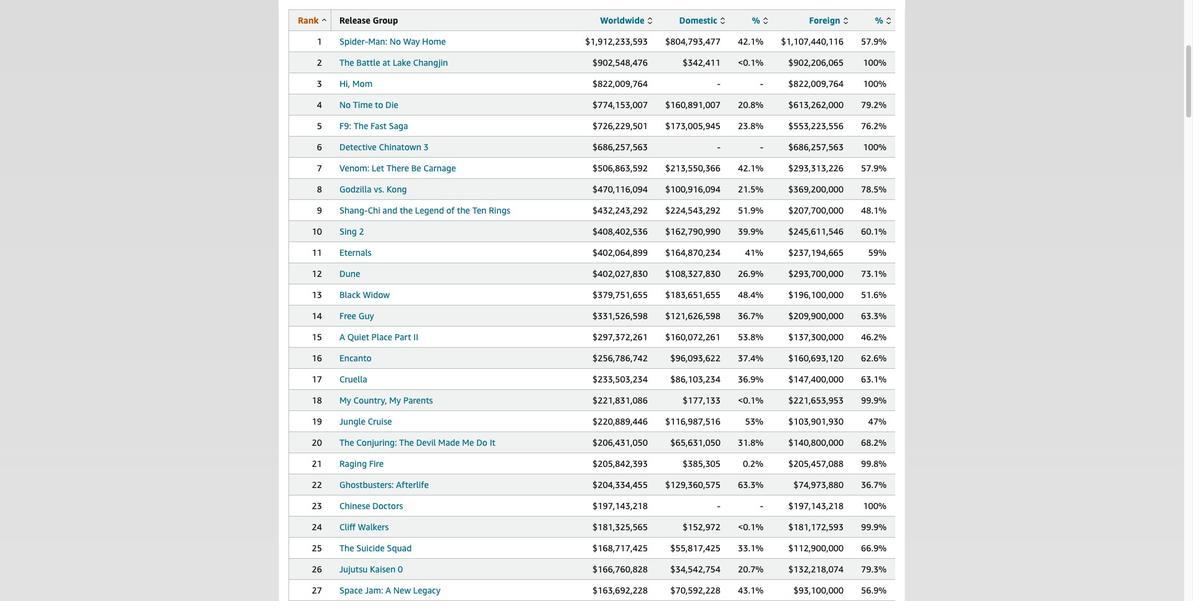 Task type: locate. For each thing, give the bounding box(es) containing it.
51.6%
[[861, 290, 887, 300]]

0 horizontal spatial %
[[752, 15, 760, 25]]

f9: the fast saga
[[340, 121, 408, 131]]

the suicide squad link
[[340, 544, 412, 554]]

there
[[387, 163, 409, 174]]

2 down '1'
[[317, 57, 322, 68]]

hi,
[[340, 78, 350, 89]]

2 100% from the top
[[863, 78, 887, 89]]

2 right sing
[[359, 226, 364, 237]]

0 horizontal spatial $686,257,563
[[593, 142, 648, 152]]

1 % from the left
[[752, 15, 760, 25]]

<0.1% for $177,133
[[738, 396, 764, 406]]

0 horizontal spatial my
[[340, 396, 351, 406]]

battle
[[357, 57, 380, 68]]

space jam: a new legacy
[[340, 586, 441, 596]]

99.9%
[[861, 396, 887, 406], [861, 522, 887, 533]]

time
[[353, 99, 373, 110]]

$168,717,425
[[593, 544, 648, 554]]

% link right "foreign" 'link'
[[875, 15, 891, 25]]

13
[[312, 290, 322, 300]]

- up the $213,550,366
[[717, 142, 721, 152]]

$774,153,007
[[593, 99, 648, 110]]

0 horizontal spatial $822,009,764
[[593, 78, 648, 89]]

0 vertical spatial 57.9%
[[861, 36, 887, 47]]

1 <0.1% from the top
[[738, 57, 764, 68]]

0 horizontal spatial % link
[[752, 15, 768, 25]]

63.3% down 0.2%
[[738, 480, 764, 491]]

<0.1% for $342,411
[[738, 57, 764, 68]]

the for battle
[[340, 57, 354, 68]]

1 horizontal spatial $822,009,764
[[789, 78, 844, 89]]

<0.1%
[[738, 57, 764, 68], [738, 396, 764, 406], [738, 522, 764, 533]]

$432,243,292
[[593, 205, 648, 216]]

1 horizontal spatial no
[[390, 36, 401, 47]]

raging
[[340, 459, 367, 470]]

2 57.9% from the top
[[861, 163, 887, 174]]

1 horizontal spatial %
[[875, 15, 883, 25]]

1 vertical spatial 57.9%
[[861, 163, 887, 174]]

48.1%
[[861, 205, 887, 216]]

the for conjuring:
[[340, 438, 354, 448]]

squad
[[387, 544, 412, 554]]

3 up carnage
[[424, 142, 429, 152]]

$207,700,000
[[789, 205, 844, 216]]

1 vertical spatial 42.1%
[[738, 163, 764, 174]]

1 vertical spatial 3
[[424, 142, 429, 152]]

- down $342,411
[[717, 78, 721, 89]]

0 vertical spatial 42.1%
[[738, 36, 764, 47]]

- down 23.8%
[[760, 142, 764, 152]]

$65,631,050
[[671, 438, 721, 448]]

42.1% for $804,793,477
[[738, 36, 764, 47]]

0 horizontal spatial 2
[[317, 57, 322, 68]]

0 horizontal spatial 63.3%
[[738, 480, 764, 491]]

$822,009,764 down $902,548,476
[[593, 78, 648, 89]]

42.1%
[[738, 36, 764, 47], [738, 163, 764, 174]]

26.9%
[[738, 269, 764, 279]]

99.9% for $221,653,953
[[861, 396, 887, 406]]

the right and
[[400, 205, 413, 216]]

detective chinatown 3
[[340, 142, 429, 152]]

the up hi, on the top of the page
[[340, 57, 354, 68]]

0 horizontal spatial 3
[[317, 78, 322, 89]]

shang-chi and the legend of the ten rings
[[340, 205, 510, 216]]

% right "foreign" 'link'
[[875, 15, 883, 25]]

42.1% for $213,550,366
[[738, 163, 764, 174]]

3 up 4
[[317, 78, 322, 89]]

1 100% from the top
[[863, 57, 887, 68]]

99.9% up "66.9%"
[[861, 522, 887, 533]]

1 horizontal spatial the
[[457, 205, 470, 216]]

no
[[390, 36, 401, 47], [340, 99, 351, 110]]

17
[[312, 374, 322, 385]]

$402,027,830
[[593, 269, 648, 279]]

spider-man: no way home
[[340, 36, 446, 47]]

$686,257,563 up $293,313,226
[[789, 142, 844, 152]]

1 vertical spatial 2
[[359, 226, 364, 237]]

the right of
[[457, 205, 470, 216]]

$196,100,000
[[789, 290, 844, 300]]

f9:
[[340, 121, 351, 131]]

% link right domestic link
[[752, 15, 768, 25]]

42.1% up the 21.5% on the top right
[[738, 163, 764, 174]]

a quiet place part ii
[[340, 332, 418, 343]]

$686,257,563
[[593, 142, 648, 152], [789, 142, 844, 152]]

$197,143,218 up $181,172,593
[[789, 501, 844, 512]]

the down cliff
[[340, 544, 354, 554]]

57.9% right $1,107,440,116
[[861, 36, 887, 47]]

1 vertical spatial 99.9%
[[861, 522, 887, 533]]

shang-
[[340, 205, 368, 216]]

a left new
[[386, 586, 391, 596]]

0 vertical spatial <0.1%
[[738, 57, 764, 68]]

2 % link from the left
[[875, 15, 891, 25]]

the down jungle
[[340, 438, 354, 448]]

$408,402,536
[[593, 226, 648, 237]]

$166,760,828
[[593, 565, 648, 575]]

domestic
[[679, 15, 717, 25]]

2 42.1% from the top
[[738, 163, 764, 174]]

<0.1% down 36.9%
[[738, 396, 764, 406]]

66.9%
[[861, 544, 887, 554]]

100% for $686,257,563
[[863, 142, 887, 152]]

0 horizontal spatial $197,143,218
[[593, 501, 648, 512]]

cruise
[[368, 417, 392, 427]]

42.1% right "$804,793,477"
[[738, 36, 764, 47]]

country,
[[354, 396, 387, 406]]

63.3% down "51.6%"
[[861, 311, 887, 322]]

36.7% up 53.8%
[[738, 311, 764, 322]]

$129,360,575
[[665, 480, 721, 491]]

3 <0.1% from the top
[[738, 522, 764, 533]]

$152,972
[[683, 522, 721, 533]]

a left quiet
[[340, 332, 345, 343]]

100% for $822,009,764
[[863, 78, 887, 89]]

1 vertical spatial 36.7%
[[861, 480, 887, 491]]

1 horizontal spatial 63.3%
[[861, 311, 887, 322]]

1 42.1% from the top
[[738, 36, 764, 47]]

0 vertical spatial 2
[[317, 57, 322, 68]]

1 vertical spatial a
[[386, 586, 391, 596]]

99.9% down 63.1%
[[861, 396, 887, 406]]

guy
[[359, 311, 374, 322]]

0 vertical spatial a
[[340, 332, 345, 343]]

$112,900,000
[[789, 544, 844, 554]]

<0.1% up 33.1%
[[738, 522, 764, 533]]

1 vertical spatial <0.1%
[[738, 396, 764, 406]]

$103,901,930
[[789, 417, 844, 427]]

the for suicide
[[340, 544, 354, 554]]

$197,143,218 down $204,334,455
[[593, 501, 648, 512]]

% right domestic link
[[752, 15, 760, 25]]

36.7% down 99.8%
[[861, 480, 887, 491]]

my up jungle
[[340, 396, 351, 406]]

no left way
[[390, 36, 401, 47]]

3 100% from the top
[[863, 142, 887, 152]]

$221,653,953
[[789, 396, 844, 406]]

57.9% for $1,107,440,116
[[861, 36, 887, 47]]

$822,009,764 down the $902,206,065
[[789, 78, 844, 89]]

ghostbusters:
[[340, 480, 394, 491]]

$331,526,598
[[593, 311, 648, 322]]

$137,300,000
[[789, 332, 844, 343]]

carnage
[[424, 163, 456, 174]]

$116,987,516
[[665, 417, 721, 427]]

2 vertical spatial <0.1%
[[738, 522, 764, 533]]

1 99.9% from the top
[[861, 396, 887, 406]]

$86,103,234
[[671, 374, 721, 385]]

fast
[[371, 121, 387, 131]]

2 <0.1% from the top
[[738, 396, 764, 406]]

2 my from the left
[[389, 396, 401, 406]]

chinatown
[[379, 142, 421, 152]]

100% for $902,206,065
[[863, 57, 887, 68]]

<0.1% up "20.8%"
[[738, 57, 764, 68]]

1 horizontal spatial % link
[[875, 15, 891, 25]]

- up "20.8%"
[[760, 78, 764, 89]]

$132,218,074
[[789, 565, 844, 575]]

2 $197,143,218 from the left
[[789, 501, 844, 512]]

0 horizontal spatial the
[[400, 205, 413, 216]]

and
[[383, 205, 398, 216]]

my left parents
[[389, 396, 401, 406]]

rank
[[298, 15, 319, 25], [298, 15, 319, 25]]

0 vertical spatial 63.3%
[[861, 311, 887, 322]]

1
[[317, 36, 322, 47]]

release group
[[340, 15, 398, 25]]

worldwide link
[[600, 15, 652, 25]]

1 horizontal spatial $197,143,218
[[789, 501, 844, 512]]

62.6%
[[861, 353, 887, 364]]

$686,257,563 down $726,229,501
[[593, 142, 648, 152]]

57.9% for $293,313,226
[[861, 163, 887, 174]]

$1,912,233,593
[[585, 36, 648, 47]]

jujutsu kaisen 0
[[340, 565, 403, 575]]

venom: let there be carnage
[[340, 163, 456, 174]]

$181,172,593
[[789, 522, 844, 533]]

57.9% up 78.5%
[[861, 163, 887, 174]]

$204,334,455
[[593, 480, 648, 491]]

0 horizontal spatial no
[[340, 99, 351, 110]]

1 $197,143,218 from the left
[[593, 501, 648, 512]]

the conjuring: the devil made me do it
[[340, 438, 496, 448]]

57.9%
[[861, 36, 887, 47], [861, 163, 887, 174]]

cliff
[[340, 522, 356, 533]]

no left time
[[340, 99, 351, 110]]

$96,093,622
[[671, 353, 721, 364]]

godzilla
[[340, 184, 372, 195]]

37.4%
[[738, 353, 764, 364]]

5
[[317, 121, 322, 131]]

0 vertical spatial 36.7%
[[738, 311, 764, 322]]

1 horizontal spatial $686,257,563
[[789, 142, 844, 152]]

1 57.9% from the top
[[861, 36, 887, 47]]

- up $152,972
[[717, 501, 721, 512]]

1 horizontal spatial 36.7%
[[861, 480, 887, 491]]

1 horizontal spatial my
[[389, 396, 401, 406]]

0 horizontal spatial a
[[340, 332, 345, 343]]

$147,400,000
[[789, 374, 844, 385]]

jungle
[[340, 417, 366, 427]]

53.8%
[[738, 332, 764, 343]]

the left devil
[[399, 438, 414, 448]]

0 vertical spatial no
[[390, 36, 401, 47]]

0 vertical spatial 99.9%
[[861, 396, 887, 406]]

2 99.9% from the top
[[861, 522, 887, 533]]

$93,100,000
[[794, 586, 844, 596]]

let
[[372, 163, 384, 174]]

jam:
[[365, 586, 383, 596]]

51.9%
[[738, 205, 764, 216]]

a
[[340, 332, 345, 343], [386, 586, 391, 596]]

4 100% from the top
[[863, 501, 887, 512]]

$297,372,261
[[593, 332, 648, 343]]



Task type: vqa. For each thing, say whether or not it's contained in the screenshot.


Task type: describe. For each thing, give the bounding box(es) containing it.
hi, mom
[[340, 78, 373, 89]]

my country, my parents link
[[340, 396, 433, 406]]

1 vertical spatial 63.3%
[[738, 480, 764, 491]]

1 $822,009,764 from the left
[[593, 78, 648, 89]]

$220,889,446
[[593, 417, 648, 427]]

$506,863,592
[[593, 163, 648, 174]]

1 % link from the left
[[752, 15, 768, 25]]

afterlife
[[396, 480, 429, 491]]

1 horizontal spatial 3
[[424, 142, 429, 152]]

$209,900,000
[[789, 311, 844, 322]]

cliff walkers
[[340, 522, 389, 533]]

encanto link
[[340, 353, 372, 364]]

1 horizontal spatial 2
[[359, 226, 364, 237]]

the conjuring: the devil made me do it link
[[340, 438, 496, 448]]

48.4%
[[738, 290, 764, 300]]

39.9%
[[738, 226, 764, 237]]

$902,548,476
[[593, 57, 648, 68]]

2 $822,009,764 from the left
[[789, 78, 844, 89]]

- down 0.2%
[[760, 501, 764, 512]]

be
[[411, 163, 421, 174]]

cliff walkers link
[[340, 522, 389, 533]]

detective
[[340, 142, 377, 152]]

$245,611,546
[[789, 226, 844, 237]]

$183,651,655
[[665, 290, 721, 300]]

release
[[340, 15, 371, 25]]

mom
[[352, 78, 373, 89]]

hi, mom link
[[340, 78, 373, 89]]

8
[[317, 184, 322, 195]]

$553,223,556
[[789, 121, 844, 131]]

new
[[393, 586, 411, 596]]

vs.
[[374, 184, 384, 195]]

6
[[317, 142, 322, 152]]

1 the from the left
[[400, 205, 413, 216]]

foreign
[[809, 15, 841, 25]]

part
[[395, 332, 411, 343]]

1 vertical spatial no
[[340, 99, 351, 110]]

2 % from the left
[[875, 15, 883, 25]]

1 $686,257,563 from the left
[[593, 142, 648, 152]]

<0.1% for $152,972
[[738, 522, 764, 533]]

18
[[312, 396, 322, 406]]

chi
[[368, 205, 380, 216]]

ten
[[472, 205, 487, 216]]

jujutsu
[[340, 565, 368, 575]]

11
[[312, 248, 322, 258]]

foreign link
[[809, 15, 848, 25]]

rings
[[489, 205, 510, 216]]

7
[[317, 163, 322, 174]]

made
[[438, 438, 460, 448]]

76.2%
[[861, 121, 887, 131]]

99.9% for $181,172,593
[[861, 522, 887, 533]]

$164,870,234
[[665, 248, 721, 258]]

$140,800,000
[[789, 438, 844, 448]]

$402,064,899
[[593, 248, 648, 258]]

conjuring:
[[357, 438, 397, 448]]

$108,327,830
[[665, 269, 721, 279]]

12
[[312, 269, 322, 279]]

60.1%
[[861, 226, 887, 237]]

eternals
[[340, 248, 372, 258]]

the suicide squad
[[340, 544, 412, 554]]

0.2%
[[743, 459, 764, 470]]

widow
[[363, 290, 390, 300]]

devil
[[416, 438, 436, 448]]

73.1%
[[861, 269, 887, 279]]

36.9%
[[738, 374, 764, 385]]

$804,793,477
[[665, 36, 721, 47]]

33.1%
[[738, 544, 764, 554]]

$256,786,742
[[593, 353, 648, 364]]

100% for $197,143,218
[[863, 501, 887, 512]]

53%
[[745, 417, 764, 427]]

0 horizontal spatial 36.7%
[[738, 311, 764, 322]]

$160,693,120
[[789, 353, 844, 364]]

$205,457,088
[[789, 459, 844, 470]]

$74,973,880
[[794, 480, 844, 491]]

$1,107,440,116
[[781, 36, 844, 47]]

spider-man: no way home link
[[340, 36, 446, 47]]

27
[[312, 586, 322, 596]]

$205,842,393
[[593, 459, 648, 470]]

man:
[[368, 36, 387, 47]]

doctors
[[373, 501, 403, 512]]

$100,916,094
[[665, 184, 721, 195]]

kaisen
[[370, 565, 396, 575]]

1 my from the left
[[340, 396, 351, 406]]

22
[[312, 480, 322, 491]]

24
[[312, 522, 322, 533]]

2 $686,257,563 from the left
[[789, 142, 844, 152]]

sing 2
[[340, 226, 364, 237]]

lake
[[393, 57, 411, 68]]

$70,592,228
[[671, 586, 721, 596]]

1 horizontal spatial a
[[386, 586, 391, 596]]

raging fire link
[[340, 459, 384, 470]]

47%
[[868, 417, 887, 427]]

black
[[340, 290, 361, 300]]

sing
[[340, 226, 357, 237]]

2 the from the left
[[457, 205, 470, 216]]

jujutsu kaisen 0 link
[[340, 565, 403, 575]]

the right f9:
[[354, 121, 368, 131]]

$293,313,226
[[789, 163, 844, 174]]

f9: the fast saga link
[[340, 121, 408, 131]]

parents
[[403, 396, 433, 406]]

0 vertical spatial 3
[[317, 78, 322, 89]]

shang-chi and the legend of the ten rings link
[[340, 205, 510, 216]]



